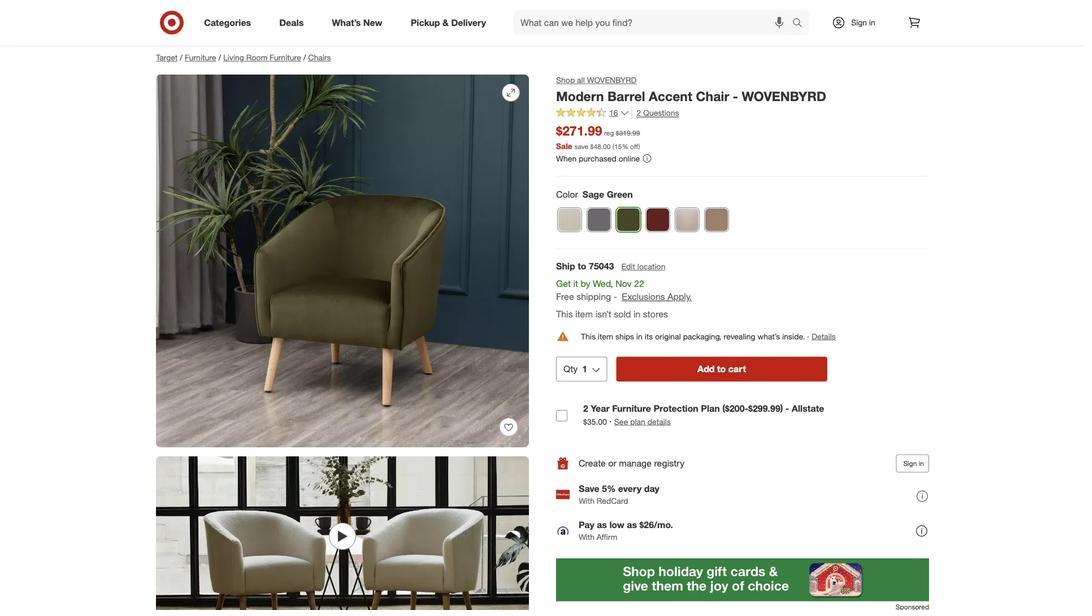 Task type: locate. For each thing, give the bounding box(es) containing it.
0 horizontal spatial as
[[597, 520, 607, 531]]

qty
[[564, 364, 578, 375]]

1 horizontal spatial -
[[733, 88, 738, 104]]

chair
[[696, 88, 730, 104]]

this down 'free'
[[556, 309, 573, 320]]

1 horizontal spatial to
[[717, 364, 726, 375]]

redcard
[[597, 496, 628, 506]]

$26/mo.
[[640, 520, 673, 531]]

item left ships
[[598, 332, 613, 342]]

modern barrel accent chair - wovenbyrd, 2 of 16, play video image
[[156, 457, 529, 611]]

2 horizontal spatial furniture
[[612, 403, 651, 414]]

as up affirm
[[597, 520, 607, 531]]

1 vertical spatial sign
[[904, 460, 917, 468]]

advertisement region
[[147, 14, 939, 41], [556, 559, 929, 602]]

0 horizontal spatial this
[[556, 309, 573, 320]]

pickup & delivery link
[[401, 10, 500, 35]]

when
[[556, 153, 577, 163]]

isn't
[[596, 309, 612, 320]]

get it by wed, nov 22 free shipping - exclusions apply.
[[556, 279, 692, 302]]

in inside button
[[919, 460, 924, 468]]

/ left chairs in the left top of the page
[[303, 53, 306, 62]]

furniture left living
[[185, 53, 216, 62]]

what's
[[332, 17, 361, 28]]

1 with from the top
[[579, 496, 595, 506]]

0 horizontal spatial to
[[578, 261, 587, 272]]

1 horizontal spatial /
[[218, 53, 221, 62]]

1 vertical spatial this
[[581, 332, 596, 342]]

1 horizontal spatial as
[[627, 520, 637, 531]]

5%
[[602, 483, 616, 494]]

this down isn't
[[581, 332, 596, 342]]

in
[[870, 18, 876, 27], [634, 309, 641, 320], [637, 332, 643, 342], [919, 460, 924, 468]]

1 as from the left
[[597, 520, 607, 531]]

item
[[576, 309, 593, 320], [598, 332, 613, 342]]

0 vertical spatial sign in
[[852, 18, 876, 27]]

purchased
[[579, 153, 617, 163]]

exclusions apply. link
[[622, 291, 692, 302]]

1 vertical spatial to
[[717, 364, 726, 375]]

2 horizontal spatial /
[[303, 53, 306, 62]]

with down save
[[579, 496, 595, 506]]

to right the add
[[717, 364, 726, 375]]

see plan details button
[[614, 416, 671, 428]]

-
[[733, 88, 738, 104], [614, 291, 617, 302], [786, 403, 790, 414]]

2 for year
[[583, 403, 588, 414]]

barrel
[[608, 88, 645, 104]]

with down pay
[[579, 533, 595, 543]]

this for this item ships in its original packaging, revealing what's inside. · details
[[581, 332, 596, 342]]

1 / from the left
[[180, 53, 183, 62]]

inside.
[[783, 332, 805, 342]]

chairs
[[308, 53, 331, 62]]

1 horizontal spatial sign
[[904, 460, 917, 468]]

item for ships
[[598, 332, 613, 342]]

furniture up plan
[[612, 403, 651, 414]]

furniture
[[185, 53, 216, 62], [270, 53, 301, 62], [612, 403, 651, 414]]

0 vertical spatial wovenbyrd
[[587, 75, 637, 85]]

&
[[443, 17, 449, 28]]

item left isn't
[[576, 309, 593, 320]]

1 horizontal spatial furniture
[[270, 53, 301, 62]]

0 vertical spatial 2
[[637, 108, 641, 118]]

1 vertical spatial ·
[[609, 416, 612, 427]]

16
[[609, 108, 618, 118]]

0 horizontal spatial furniture
[[185, 53, 216, 62]]

1 vertical spatial advertisement region
[[556, 559, 929, 602]]

furniture inside '2 year furniture protection plan ($200-$299.99) - allstate $35.00 · see plan details'
[[612, 403, 651, 414]]

/ left living
[[218, 53, 221, 62]]

this item isn't sold in stores
[[556, 309, 668, 320]]

search
[[788, 18, 815, 29]]

2 down barrel
[[637, 108, 641, 118]]

2 horizontal spatial -
[[786, 403, 790, 414]]

revealing
[[724, 332, 756, 342]]

· inside '2 year furniture protection plan ($200-$299.99) - allstate $35.00 · see plan details'
[[609, 416, 612, 427]]

0 horizontal spatial sign
[[852, 18, 867, 27]]

with
[[579, 496, 595, 506], [579, 533, 595, 543]]

0 vertical spatial ·
[[807, 332, 810, 342]]

0 horizontal spatial -
[[614, 291, 617, 302]]

0 horizontal spatial item
[[576, 309, 593, 320]]

/ right target
[[180, 53, 183, 62]]

- inside '2 year furniture protection plan ($200-$299.99) - allstate $35.00 · see plan details'
[[786, 403, 790, 414]]

off
[[630, 142, 638, 151]]

shipping
[[577, 291, 611, 302]]

this
[[556, 309, 573, 320], [581, 332, 596, 342]]

shop
[[556, 75, 575, 85]]

1 horizontal spatial sign in
[[904, 460, 924, 468]]

0 vertical spatial this
[[556, 309, 573, 320]]

· for $299.99)
[[609, 416, 612, 427]]

- inside shop all wovenbyrd modern barrel accent chair - wovenbyrd
[[733, 88, 738, 104]]

target link
[[156, 53, 178, 62]]

edit location button
[[621, 261, 666, 273]]

2 left year
[[583, 403, 588, 414]]

·
[[807, 332, 810, 342], [609, 416, 612, 427]]

sold
[[614, 309, 631, 320]]

save 5% every day with redcard
[[579, 483, 660, 506]]

furniture for target
[[185, 53, 216, 62]]

deals
[[279, 17, 304, 28]]

living room furniture link
[[223, 53, 301, 62]]

this item ships in its original packaging, revealing what's inside. · details
[[581, 332, 836, 342]]

delivery
[[451, 17, 486, 28]]

what's new link
[[322, 10, 397, 35]]

edit
[[622, 262, 635, 272]]

target
[[156, 53, 178, 62]]

free
[[556, 291, 574, 302]]

2
[[637, 108, 641, 118], [583, 403, 588, 414]]

to inside button
[[717, 364, 726, 375]]

· right inside.
[[807, 332, 810, 342]]

1 vertical spatial sign in
[[904, 460, 924, 468]]

sign
[[852, 18, 867, 27], [904, 460, 917, 468]]

nov
[[616, 279, 632, 290]]

2 / from the left
[[218, 53, 221, 62]]

None checkbox
[[556, 411, 568, 422]]

save
[[579, 483, 600, 494]]

1 vertical spatial with
[[579, 533, 595, 543]]

furniture right "room"
[[270, 53, 301, 62]]

room
[[246, 53, 268, 62]]

as
[[597, 520, 607, 531], [627, 520, 637, 531]]

1 vertical spatial -
[[614, 291, 617, 302]]

or
[[609, 458, 617, 469]]

/
[[180, 53, 183, 62], [218, 53, 221, 62], [303, 53, 306, 62]]

0 horizontal spatial 2
[[583, 403, 588, 414]]

0 vertical spatial to
[[578, 261, 587, 272]]

75043
[[589, 261, 614, 272]]

furniture link
[[185, 53, 216, 62]]

1 vertical spatial wovenbyrd
[[742, 88, 827, 104]]

0 horizontal spatial ·
[[609, 416, 612, 427]]

sign in inside 'sign in' link
[[852, 18, 876, 27]]

to right ship
[[578, 261, 587, 272]]

1 horizontal spatial this
[[581, 332, 596, 342]]

sale
[[556, 141, 573, 151]]

16 link
[[556, 107, 630, 121]]

light brown velvet image
[[705, 208, 729, 232]]

- right the chair
[[733, 88, 738, 104]]

0 vertical spatial -
[[733, 88, 738, 104]]

2 vertical spatial -
[[786, 403, 790, 414]]

chairs link
[[308, 53, 331, 62]]

0 vertical spatial sign
[[852, 18, 867, 27]]

2 inside '2 year furniture protection plan ($200-$299.99) - allstate $35.00 · see plan details'
[[583, 403, 588, 414]]

1 horizontal spatial item
[[598, 332, 613, 342]]

$299.99)
[[749, 403, 783, 414]]

- left allstate
[[786, 403, 790, 414]]

low
[[610, 520, 625, 531]]

0 horizontal spatial /
[[180, 53, 183, 62]]

reg
[[604, 129, 614, 137]]

0 vertical spatial item
[[576, 309, 593, 320]]

2 with from the top
[[579, 533, 595, 543]]

1 vertical spatial item
[[598, 332, 613, 342]]

1 vertical spatial 2
[[583, 403, 588, 414]]

0 horizontal spatial sign in
[[852, 18, 876, 27]]

0 vertical spatial advertisement region
[[147, 14, 939, 41]]

its
[[645, 332, 653, 342]]

heathered gray image
[[587, 208, 611, 232]]

- inside the get it by wed, nov 22 free shipping - exclusions apply.
[[614, 291, 617, 302]]

- down nov
[[614, 291, 617, 302]]

$271.99
[[556, 123, 602, 139]]

as right low
[[627, 520, 637, 531]]

plan
[[701, 403, 720, 414]]

· left see
[[609, 416, 612, 427]]

48.00
[[594, 142, 611, 151]]

1 horizontal spatial 2
[[637, 108, 641, 118]]

0 vertical spatial with
[[579, 496, 595, 506]]

22
[[634, 279, 644, 290]]

wovenbyrd
[[587, 75, 637, 85], [742, 88, 827, 104]]

1 horizontal spatial ·
[[807, 332, 810, 342]]

furniture for 2
[[612, 403, 651, 414]]



Task type: vqa. For each thing, say whether or not it's contained in the screenshot.
leftmost the wrap
no



Task type: describe. For each thing, give the bounding box(es) containing it.
%
[[622, 142, 629, 151]]

registry
[[654, 458, 685, 469]]

details
[[812, 332, 836, 342]]

packaging,
[[683, 332, 722, 342]]

by
[[581, 279, 591, 290]]

$35.00
[[583, 417, 607, 427]]

cream image
[[558, 208, 582, 232]]

pay as low as $26/mo. with affirm
[[579, 520, 673, 543]]

what's new
[[332, 17, 383, 28]]

sign inside sign in button
[[904, 460, 917, 468]]

every
[[618, 483, 642, 494]]

1
[[583, 364, 588, 375]]

online
[[619, 153, 640, 163]]

sign in inside sign in button
[[904, 460, 924, 468]]

add to cart button
[[616, 357, 828, 382]]

target / furniture / living room furniture / chairs
[[156, 53, 331, 62]]

pay
[[579, 520, 595, 531]]

sign inside 'sign in' link
[[852, 18, 867, 27]]

2 year furniture protection plan ($200-$299.99) - allstate $35.00 · see plan details
[[583, 403, 825, 427]]

· for packaging,
[[807, 332, 810, 342]]

image gallery element
[[156, 75, 529, 611]]

original
[[655, 332, 681, 342]]

)
[[638, 142, 640, 151]]

to for ship
[[578, 261, 587, 272]]

stores
[[643, 309, 668, 320]]

add
[[698, 364, 715, 375]]

3 / from the left
[[303, 53, 306, 62]]

apply.
[[668, 291, 692, 302]]

location
[[638, 262, 666, 272]]

when purchased online
[[556, 153, 640, 163]]

details
[[648, 417, 671, 427]]

$271.99 reg $319.99 sale save $ 48.00 ( 15 % off )
[[556, 123, 640, 151]]

allstate
[[792, 403, 825, 414]]

sage
[[583, 189, 605, 200]]

ship
[[556, 261, 575, 272]]

affirm
[[597, 533, 618, 543]]

($200-
[[723, 403, 749, 414]]

- for ($200-
[[786, 403, 790, 414]]

this for this item isn't sold in stores
[[556, 309, 573, 320]]

1 horizontal spatial wovenbyrd
[[742, 88, 827, 104]]

day
[[644, 483, 660, 494]]

protection
[[654, 403, 699, 414]]

new
[[363, 17, 383, 28]]

all
[[577, 75, 585, 85]]

green
[[607, 189, 633, 200]]

with inside pay as low as $26/mo. with affirm
[[579, 533, 595, 543]]

2 questions
[[637, 108, 679, 118]]

exclusions
[[622, 291, 665, 302]]

What can we help you find? suggestions appear below search field
[[514, 10, 795, 35]]

shop all wovenbyrd modern barrel accent chair - wovenbyrd
[[556, 75, 827, 104]]

modern barrel accent chair - wovenbyrd, 1 of 16 image
[[156, 75, 529, 448]]

0 horizontal spatial wovenbyrd
[[587, 75, 637, 85]]

accent
[[649, 88, 693, 104]]

sage green image
[[617, 208, 641, 232]]

search button
[[788, 10, 815, 37]]

15
[[615, 142, 622, 151]]

modern
[[556, 88, 604, 104]]

plan
[[631, 417, 646, 427]]

item for isn't
[[576, 309, 593, 320]]

2 for questions
[[637, 108, 641, 118]]

2 as from the left
[[627, 520, 637, 531]]

sienna red image
[[646, 208, 670, 232]]

see
[[614, 417, 628, 427]]

details link
[[812, 332, 836, 342]]

what's
[[758, 332, 780, 342]]

categories
[[204, 17, 251, 28]]

create
[[579, 458, 606, 469]]

$319.99
[[616, 129, 640, 137]]

wed,
[[593, 279, 613, 290]]

add to cart
[[698, 364, 746, 375]]

cream faux shearling image
[[676, 208, 699, 232]]

2 questions link
[[632, 107, 679, 120]]

qty 1
[[564, 364, 588, 375]]

ships
[[616, 332, 634, 342]]

pickup
[[411, 17, 440, 28]]

with inside save 5% every day with redcard
[[579, 496, 595, 506]]

questions
[[644, 108, 679, 118]]

- for accent
[[733, 88, 738, 104]]

cart
[[729, 364, 746, 375]]

it
[[574, 279, 578, 290]]

(
[[613, 142, 615, 151]]

sign in button
[[896, 455, 929, 473]]

living
[[223, 53, 244, 62]]

create or manage registry
[[579, 458, 685, 469]]

pickup & delivery
[[411, 17, 486, 28]]

edit location
[[622, 262, 666, 272]]

to for add
[[717, 364, 726, 375]]

save
[[575, 142, 589, 151]]

color
[[556, 189, 578, 200]]

categories link
[[194, 10, 265, 35]]



